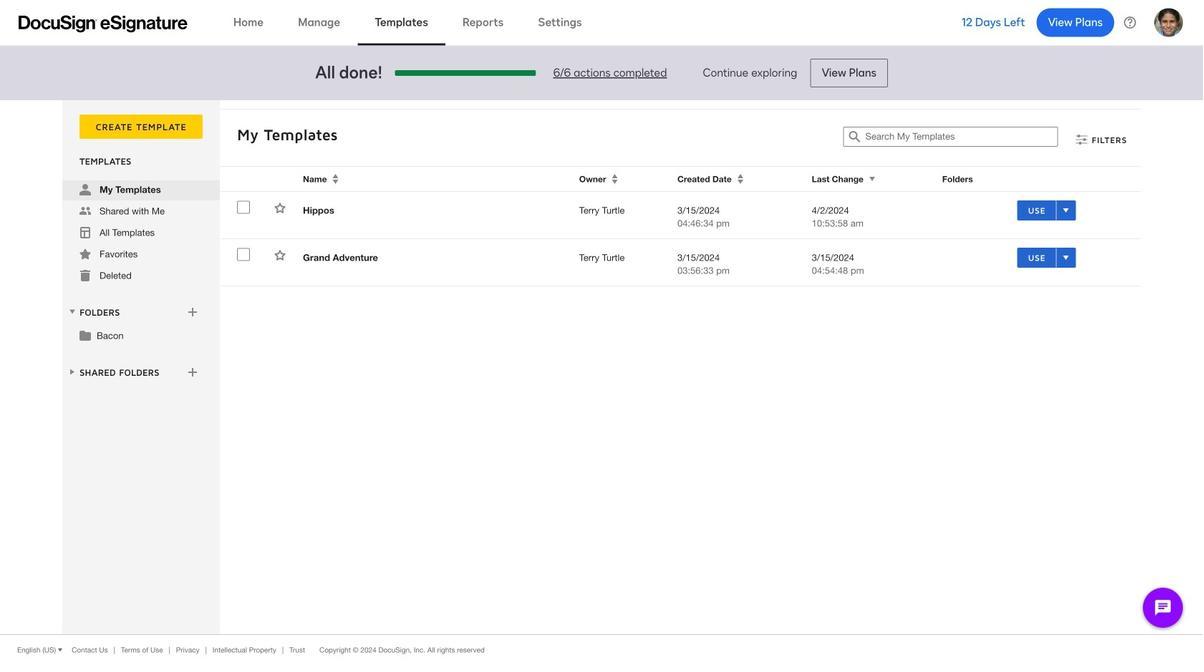 Task type: locate. For each thing, give the bounding box(es) containing it.
shared image
[[80, 206, 91, 217]]

secondary navigation region
[[62, 100, 1145, 635]]

view folders image
[[67, 306, 78, 318]]

view shared folders image
[[67, 366, 78, 378]]

more info region
[[0, 635, 1204, 666]]

docusign esignature image
[[19, 15, 188, 33]]



Task type: vqa. For each thing, say whether or not it's contained in the screenshot.
Search My Templates text box
yes



Task type: describe. For each thing, give the bounding box(es) containing it.
add hippos to favorites image
[[274, 202, 286, 214]]

star filled image
[[80, 249, 91, 260]]

templates image
[[80, 227, 91, 239]]

your uploaded profile image image
[[1155, 8, 1184, 37]]

Search My Templates text field
[[866, 128, 1058, 146]]

folder image
[[80, 330, 91, 341]]

trash image
[[80, 270, 91, 282]]

user image
[[80, 184, 91, 196]]

add grand adventure to favorites image
[[274, 250, 286, 261]]



